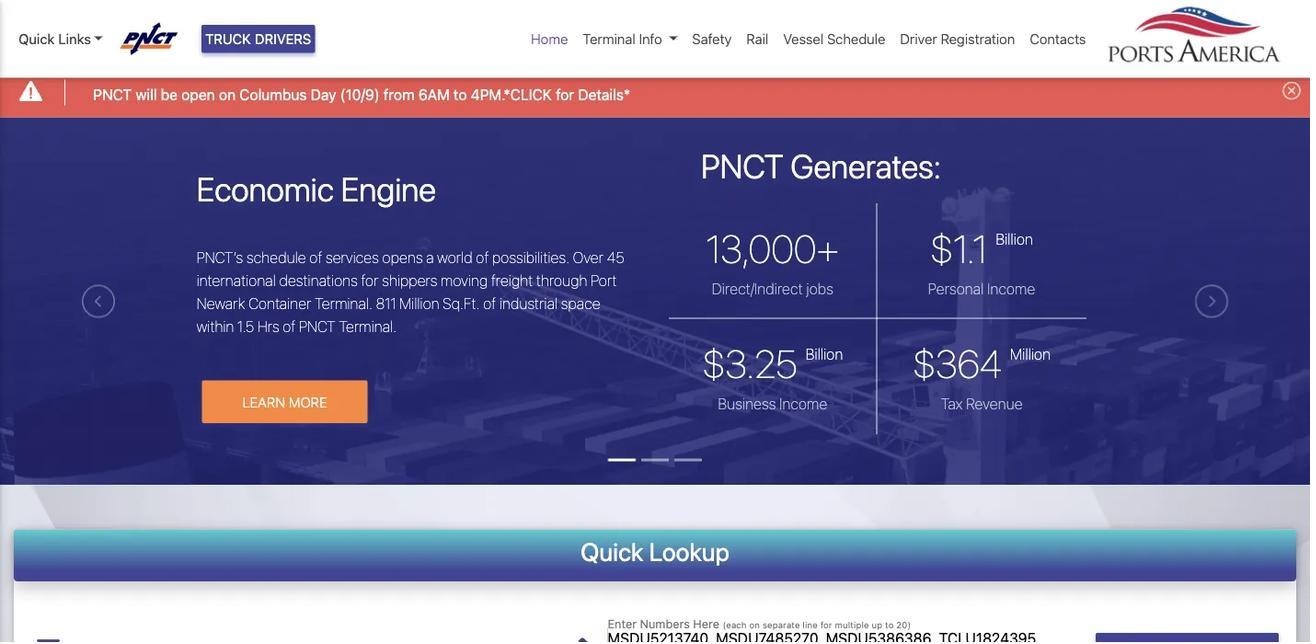 Task type: locate. For each thing, give the bounding box(es) containing it.
1 vertical spatial quick
[[581, 537, 644, 566]]

vessel schedule link
[[776, 21, 893, 57]]

quick for quick links
[[18, 31, 55, 47]]

0 horizontal spatial income
[[780, 395, 828, 412]]

1 vertical spatial billion
[[806, 345, 843, 363]]

1 vertical spatial for
[[361, 272, 379, 289]]

vessel schedule
[[783, 31, 886, 47]]

0 horizontal spatial pnct
[[93, 86, 132, 103]]

for right line
[[820, 619, 832, 630]]

through
[[536, 272, 587, 289]]

$3.25
[[702, 341, 798, 386]]

0 vertical spatial terminal.
[[315, 295, 373, 312]]

0 horizontal spatial to
[[454, 86, 467, 103]]

billion
[[996, 230, 1033, 248], [806, 345, 843, 363]]

contacts
[[1030, 31, 1086, 47]]

1 horizontal spatial million
[[1010, 345, 1051, 363]]

separate
[[763, 619, 800, 630]]

(each
[[723, 619, 747, 630]]

0 vertical spatial for
[[556, 86, 574, 103]]

0 vertical spatial billion
[[996, 230, 1033, 248]]

0 horizontal spatial billion
[[806, 345, 843, 363]]

engine
[[341, 169, 436, 209]]

billion inside $1.1 billion
[[996, 230, 1033, 248]]

0 vertical spatial to
[[454, 86, 467, 103]]

1 horizontal spatial on
[[749, 619, 760, 630]]

generates:
[[791, 146, 941, 185]]

tax revenue
[[941, 395, 1023, 412]]

pnct will be open on columbus day (10/9) from 6am to 4pm.*click for details* alert
[[0, 68, 1310, 117]]

here
[[693, 617, 720, 630]]

for inside enter numbers here (each on separate line for multiple up to 20)
[[820, 619, 832, 630]]

international
[[197, 272, 276, 289]]

shippers
[[382, 272, 437, 289]]

quick
[[18, 31, 55, 47], [581, 537, 644, 566]]

0 vertical spatial million
[[400, 295, 439, 312]]

pnct up 13,000+
[[701, 146, 784, 185]]

$1.1 billion
[[930, 226, 1033, 271]]

1.5
[[237, 318, 254, 335]]

million inside "pnct's schedule of services opens a world of possibilities.                                 over 45 international destinations for shippers moving freight through port newark container terminal.                                 811 million sq.ft. of industrial space within 1.5 hrs of pnct terminal."
[[400, 295, 439, 312]]

billion down jobs
[[806, 345, 843, 363]]

20)
[[896, 619, 911, 630]]

of right world
[[476, 249, 489, 266]]

billion inside $3.25 billion
[[806, 345, 843, 363]]

rail link
[[739, 21, 776, 57]]

a
[[426, 249, 434, 266]]

up
[[872, 619, 883, 630]]

million up revenue
[[1010, 345, 1051, 363]]

2 horizontal spatial pnct
[[701, 146, 784, 185]]

0 vertical spatial quick
[[18, 31, 55, 47]]

on right (each
[[749, 619, 760, 630]]

1 vertical spatial pnct
[[701, 146, 784, 185]]

driver registration
[[900, 31, 1015, 47]]

2 vertical spatial pnct
[[299, 318, 336, 335]]

pnct left 'will'
[[93, 86, 132, 103]]

2 horizontal spatial for
[[820, 619, 832, 630]]

1 vertical spatial income
[[780, 395, 828, 412]]

quick up enter
[[581, 537, 644, 566]]

0 horizontal spatial million
[[400, 295, 439, 312]]

million
[[400, 295, 439, 312], [1010, 345, 1051, 363]]

of
[[309, 249, 322, 266], [476, 249, 489, 266], [483, 295, 496, 312], [283, 318, 296, 335]]

drivers
[[255, 31, 311, 47]]

pnct's
[[197, 249, 243, 266]]

to for 20)
[[885, 619, 894, 630]]

income down $1.1 billion
[[987, 280, 1036, 297]]

on inside enter numbers here (each on separate line for multiple up to 20)
[[749, 619, 760, 630]]

1 vertical spatial terminal.
[[339, 318, 397, 335]]

home link
[[524, 21, 575, 57]]

0 horizontal spatial on
[[219, 86, 236, 103]]

hrs
[[258, 318, 279, 335]]

million inside $364 million
[[1010, 345, 1051, 363]]

links
[[58, 31, 91, 47]]

1 vertical spatial to
[[885, 619, 894, 630]]

income
[[987, 280, 1036, 297], [780, 395, 828, 412]]

1 horizontal spatial billion
[[996, 230, 1033, 248]]

terminal. down destinations on the left of the page
[[315, 295, 373, 312]]

from
[[384, 86, 415, 103]]

1 horizontal spatial pnct
[[299, 318, 336, 335]]

2 vertical spatial for
[[820, 619, 832, 630]]

pnct for pnct will be open on columbus day (10/9) from 6am to 4pm.*click for details*
[[93, 86, 132, 103]]

0 vertical spatial pnct
[[93, 86, 132, 103]]

None text field
[[81, 628, 431, 643], [608, 628, 1063, 643], [81, 628, 431, 643], [608, 628, 1063, 643]]

terminal.
[[315, 295, 373, 312], [339, 318, 397, 335]]

truck drivers link
[[202, 25, 315, 53]]

0 horizontal spatial quick
[[18, 31, 55, 47]]

pnct generates:
[[701, 146, 941, 185]]

to inside alert
[[454, 86, 467, 103]]

industrial
[[500, 295, 558, 312]]

billion right $1.1
[[996, 230, 1033, 248]]

on inside pnct will be open on columbus day (10/9) from 6am to 4pm.*click for details* link
[[219, 86, 236, 103]]

quick links link
[[18, 28, 103, 49]]

0 vertical spatial on
[[219, 86, 236, 103]]

truck drivers
[[205, 31, 311, 47]]

0 vertical spatial income
[[987, 280, 1036, 297]]

enter
[[608, 617, 637, 630]]

1 horizontal spatial to
[[885, 619, 894, 630]]

to right 6am
[[454, 86, 467, 103]]

vessel
[[783, 31, 824, 47]]

terminal info
[[583, 31, 662, 47]]

million down shippers
[[400, 295, 439, 312]]

freight
[[491, 272, 533, 289]]

1 vertical spatial on
[[749, 619, 760, 630]]

1 horizontal spatial income
[[987, 280, 1036, 297]]

1 vertical spatial million
[[1010, 345, 1051, 363]]

quick for quick lookup
[[581, 537, 644, 566]]

to
[[454, 86, 467, 103], [885, 619, 894, 630]]

1 horizontal spatial quick
[[581, 537, 644, 566]]

on
[[219, 86, 236, 103], [749, 619, 760, 630]]

world
[[437, 249, 473, 266]]

details*
[[578, 86, 630, 103]]

for left details*
[[556, 86, 574, 103]]

pnct down container
[[299, 318, 336, 335]]

for
[[556, 86, 574, 103], [361, 272, 379, 289], [820, 619, 832, 630]]

of right the 'sq.ft.'
[[483, 295, 496, 312]]

0 horizontal spatial for
[[361, 272, 379, 289]]

safety
[[692, 31, 732, 47]]

to right up
[[885, 619, 894, 630]]

on right open
[[219, 86, 236, 103]]

income for $1.1
[[987, 280, 1036, 297]]

pnct
[[93, 86, 132, 103], [701, 146, 784, 185], [299, 318, 336, 335]]

to inside enter numbers here (each on separate line for multiple up to 20)
[[885, 619, 894, 630]]

quick links
[[18, 31, 91, 47]]

direct/indirect
[[712, 280, 803, 297]]

(10/9)
[[340, 86, 380, 103]]

port
[[591, 272, 617, 289]]

13,000+ direct/indirect jobs
[[706, 226, 840, 297]]

terminal. down '811' in the left of the page
[[339, 318, 397, 335]]

for up '811' in the left of the page
[[361, 272, 379, 289]]

pnct inside pnct will be open on columbus day (10/9) from 6am to 4pm.*click for details* link
[[93, 86, 132, 103]]

quick left links on the left of the page
[[18, 31, 55, 47]]

income down $3.25 billion
[[780, 395, 828, 412]]

1 horizontal spatial for
[[556, 86, 574, 103]]

will
[[136, 86, 157, 103]]

business
[[718, 395, 776, 412]]

pnct inside "pnct's schedule of services opens a world of possibilities.                                 over 45 international destinations for shippers moving freight through port newark container terminal.                                 811 million sq.ft. of industrial space within 1.5 hrs of pnct terminal."
[[299, 318, 336, 335]]

driver registration link
[[893, 21, 1023, 57]]



Task type: describe. For each thing, give the bounding box(es) containing it.
to for 4pm.*click
[[454, 86, 467, 103]]

learn more
[[243, 394, 327, 410]]

line
[[803, 619, 818, 630]]

newark
[[197, 295, 245, 312]]

personal income
[[928, 280, 1036, 297]]

tax
[[941, 395, 963, 412]]

multiple
[[835, 619, 869, 630]]

safety link
[[685, 21, 739, 57]]

contacts link
[[1023, 21, 1094, 57]]

within
[[197, 318, 234, 335]]

pnct for pnct generates:
[[701, 146, 784, 185]]

pnct will be open on columbus day (10/9) from 6am to 4pm.*click for details*
[[93, 86, 630, 103]]

on for separate
[[749, 619, 760, 630]]

economic
[[197, 169, 334, 209]]

driver
[[900, 31, 937, 47]]

13,000+
[[706, 226, 840, 271]]

45
[[607, 249, 625, 266]]

learn more button
[[202, 380, 368, 423]]

truck
[[205, 31, 251, 47]]

opens
[[382, 249, 423, 266]]

close image
[[1283, 81, 1301, 100]]

home
[[531, 31, 568, 47]]

rail
[[747, 31, 769, 47]]

4pm.*click
[[471, 86, 552, 103]]

for inside "pnct's schedule of services opens a world of possibilities.                                 over 45 international destinations for shippers moving freight through port newark container terminal.                                 811 million sq.ft. of industrial space within 1.5 hrs of pnct terminal."
[[361, 272, 379, 289]]

schedule
[[246, 249, 306, 266]]

possibilities.
[[492, 249, 570, 266]]

business income
[[718, 395, 828, 412]]

revenue
[[966, 395, 1023, 412]]

over
[[573, 249, 604, 266]]

$364 million
[[913, 341, 1051, 386]]

lookup
[[649, 537, 730, 566]]

more
[[289, 394, 327, 410]]

pnct's schedule of services opens a world of possibilities.                                 over 45 international destinations for shippers moving freight through port newark container terminal.                                 811 million sq.ft. of industrial space within 1.5 hrs of pnct terminal.
[[197, 249, 625, 335]]

destinations
[[279, 272, 358, 289]]

for inside alert
[[556, 86, 574, 103]]

enter numbers here (each on separate line for multiple up to 20)
[[608, 617, 911, 630]]

of right hrs on the left
[[283, 318, 296, 335]]

be
[[161, 86, 178, 103]]

of up destinations on the left of the page
[[309, 249, 322, 266]]

personal
[[928, 280, 984, 297]]

quick lookup
[[581, 537, 730, 566]]

terminal info link
[[575, 21, 685, 57]]

moving
[[441, 272, 488, 289]]

container
[[249, 295, 311, 312]]

billion for $1.1
[[996, 230, 1033, 248]]

income for $3.25
[[780, 395, 828, 412]]

billion for $3.25
[[806, 345, 843, 363]]

info
[[639, 31, 662, 47]]

terminal
[[583, 31, 636, 47]]

$1.1
[[930, 226, 988, 271]]

pnct will be open on columbus day (10/9) from 6am to 4pm.*click for details* link
[[93, 83, 630, 105]]

learn
[[243, 394, 285, 410]]

welcome to port newmark container terminal image
[[0, 117, 1310, 589]]

open
[[182, 86, 215, 103]]

sq.ft.
[[443, 295, 480, 312]]

economic engine
[[197, 169, 436, 209]]

registration
[[941, 31, 1015, 47]]

$3.25 billion
[[702, 341, 843, 386]]

811
[[376, 295, 396, 312]]

schedule
[[827, 31, 886, 47]]

day
[[311, 86, 336, 103]]

jobs
[[807, 280, 834, 297]]

space
[[561, 295, 601, 312]]

$364
[[913, 341, 1002, 386]]

6am
[[419, 86, 450, 103]]

services
[[326, 249, 379, 266]]

columbus
[[239, 86, 307, 103]]

on for columbus
[[219, 86, 236, 103]]



Task type: vqa. For each thing, say whether or not it's contained in the screenshot.
contacts link
yes



